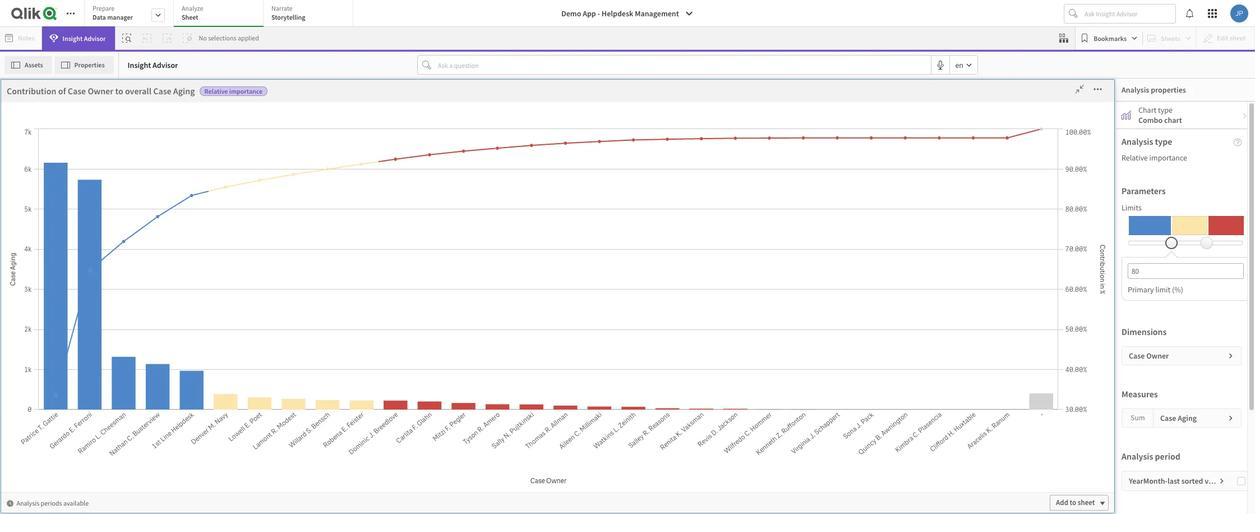 Task type: vqa. For each thing, say whether or not it's contained in the screenshot.
"Limits" in the top right of the page
yes



Task type: describe. For each thing, give the bounding box(es) containing it.
c. for kimbra
[[931, 362, 937, 371]]

analysis
[[199, 91, 230, 102]]

kimbra c. plasencia
[[906, 362, 969, 371]]

cases left by
[[547, 159, 571, 171]]

mutual
[[193, 448, 220, 460]]

applied
[[238, 34, 259, 42]]

2 horizontal spatial case aging
[[1161, 413, 1198, 423]]

sheet
[[182, 13, 198, 21]]

totals not applicable for this column element
[[904, 229, 1007, 244]]

1 master items button from the left
[[0, 115, 57, 150]]

selections tool image
[[1060, 34, 1069, 43]]

analysis type
[[1122, 136, 1173, 147]]

casenumber menu item
[[58, 438, 160, 461]]

0 horizontal spatial contribution
[[7, 85, 56, 97]]

combo
[[1139, 115, 1163, 125]]

case inside case owner group menu item
[[63, 332, 79, 342]]

1 horizontal spatial case owner
[[1130, 351, 1170, 361]]

master items
[[11, 136, 47, 144]]

count
[[81, 220, 101, 230]]

properties button
[[54, 56, 114, 74]]

type for chart
[[1159, 105, 1173, 115]]

limit
[[1156, 284, 1171, 295]]

Ask Insight Advisor text field
[[1083, 4, 1176, 22]]

type for analysis
[[1156, 136, 1173, 147]]

advisor inside dropdown button
[[84, 34, 106, 42]]

(%)
[[1173, 284, 1184, 295]]

between
[[271, 448, 305, 460]]

duration inside open cases vs duration * bubble size represents number of high priority open cases
[[66, 159, 102, 171]]

1 vertical spatial relative importance
[[1122, 153, 1188, 163]]

fields
[[21, 99, 38, 108]]

case timetable rank button
[[58, 399, 139, 409]]

rank
[[115, 399, 132, 409]]

number
[[95, 171, 124, 182]]

auto-analysis
[[178, 91, 230, 102]]

storytelling
[[272, 13, 305, 21]]

1 horizontal spatial contribution
[[193, 172, 243, 183]]

properties
[[1152, 85, 1187, 95]]

sum
[[1131, 413, 1146, 423]]

case owner button
[[58, 309, 139, 320]]

case inside case record type menu item
[[63, 354, 79, 364]]

*
[[6, 171, 10, 182]]

case timetable rank
[[63, 399, 132, 409]]

true for salley r. reasons
[[810, 284, 824, 294]]

priority
[[153, 171, 180, 182]]

case duration time menu item
[[58, 259, 160, 281]]

medium priority cases 142
[[520, 78, 727, 153]]

sorted
[[1182, 476, 1204, 486]]

case inside case timetable menu item
[[63, 377, 79, 387]]

0 horizontal spatial relative importance
[[205, 87, 263, 95]]

chart
[[1139, 105, 1157, 115]]

case record type menu item
[[58, 348, 160, 371]]

1 horizontal spatial overall
[[311, 172, 338, 183]]

cases
[[202, 171, 223, 182]]

open cases by priority type
[[523, 159, 636, 171]]

low
[[952, 78, 991, 106]]

open
[[181, 171, 200, 182]]

1 vertical spatial small image
[[7, 500, 13, 506]]

0 vertical spatial type
[[617, 159, 636, 171]]

aging inside menu item
[[81, 175, 99, 185]]

case inside case created date menu item
[[63, 242, 79, 252]]

case owner group button
[[58, 332, 139, 342]]

casenumber button
[[58, 444, 139, 454]]

analyze sheet
[[182, 4, 203, 21]]

&
[[29, 403, 36, 415]]

robena e. feister
[[906, 323, 961, 333]]

case is closed button
[[58, 287, 139, 297]]

Search assets text field
[[58, 80, 169, 100]]

1 fields button from the left
[[0, 79, 57, 114]]

primary
[[1128, 284, 1155, 295]]

2 master items button from the left
[[1, 115, 57, 150]]

1 vertical spatial items
[[401, 448, 422, 460]]

resolved
[[37, 403, 74, 415]]

sum button
[[1123, 409, 1154, 427]]

priority for 203
[[996, 78, 1064, 106]]

created
[[81, 242, 106, 252]]

case timetable rank menu item
[[58, 393, 160, 416]]

cases inside high priority cases 72
[[242, 78, 298, 106]]

cases inside medium priority cases 142
[[672, 78, 727, 106]]

case owner. press space to sort on this column. element
[[904, 214, 987, 229]]

case_date_key menu item
[[58, 416, 160, 438]]

true for robena e. feister
[[810, 323, 824, 333]]

0 for nathan c. busterview
[[1074, 246, 1078, 255]]

period
[[1156, 451, 1181, 462]]

narrate
[[272, 4, 293, 12]]

values
[[1205, 476, 1227, 486]]

1 horizontal spatial insight advisor
[[128, 60, 178, 70]]

cancel
[[1075, 91, 1098, 102]]

%ownerid
[[63, 152, 98, 162]]

priority for 142
[[599, 78, 667, 106]]

nathan
[[906, 246, 929, 255]]

true for nathan c. busterview
[[810, 246, 824, 255]]

james peterson image
[[1231, 4, 1249, 22]]

nathan c. busterview
[[906, 246, 975, 255]]

chart type combo chart
[[1139, 105, 1183, 125]]

items inside button
[[31, 136, 47, 144]]

0 for kimbra c. plasencia
[[1074, 362, 1078, 371]]

and
[[350, 448, 365, 460]]

high
[[122, 78, 166, 106]]

master
[[11, 136, 30, 144]]

0 for robena e. feister
[[1074, 323, 1078, 333]]

dependency
[[222, 448, 269, 460]]

closed inside case closed date menu item
[[81, 197, 103, 207]]

selections
[[208, 34, 237, 42]]

chart
[[1165, 115, 1183, 125]]

manager
[[107, 13, 133, 21]]

is
[[81, 287, 86, 297]]

data
[[93, 13, 106, 21]]

case inside case closed date menu item
[[63, 197, 79, 207]]

case closed date menu item
[[58, 191, 160, 214]]

analyze
[[182, 4, 203, 12]]

bookmarks button
[[1079, 29, 1141, 47]]

case inside case count menu item
[[63, 220, 79, 230]]

tab list containing prepare
[[84, 0, 357, 28]]

by
[[573, 159, 582, 171]]

exit full screen image
[[1071, 84, 1089, 95]]

smart search image
[[123, 34, 132, 43]]

prepare
[[93, 4, 115, 12]]

case record type button
[[58, 354, 139, 364]]

feister
[[940, 323, 961, 333]]

small image for yearmonth-last sorted values
[[1219, 478, 1226, 484]]

owner inside menu item
[[81, 309, 102, 320]]

en button
[[951, 56, 978, 74]]

open for open cases by priority type
[[523, 159, 545, 171]]

demo
[[562, 8, 582, 19]]

case timetable menu item
[[58, 371, 160, 393]]

case closed date button
[[58, 197, 139, 207]]

record
[[81, 354, 104, 364]]

open for open & resolved cases over time
[[6, 403, 27, 415]]

case aging button
[[58, 175, 139, 185]]

priority for 72
[[170, 78, 238, 106]]

analysis properties
[[1122, 85, 1187, 95]]

menu containing %ownerid
[[58, 124, 169, 514]]

measures
[[1122, 388, 1159, 400]]

help image
[[1234, 139, 1242, 146]]

management
[[635, 8, 679, 19]]

represents
[[54, 171, 93, 182]]

case created date
[[63, 242, 123, 252]]

auto-
[[178, 91, 199, 102]]

1 horizontal spatial importance
[[1150, 153, 1188, 163]]



Task type: locate. For each thing, give the bounding box(es) containing it.
1 horizontal spatial of
[[126, 171, 133, 182]]

case owner down is
[[63, 309, 102, 320]]

small image
[[1242, 112, 1249, 119], [7, 500, 13, 506]]

true for kimbra c. plasencia
[[810, 362, 824, 371]]

case inside case timetable rank menu item
[[63, 399, 79, 409]]

case closed date
[[63, 197, 120, 207]]

date for case created date
[[108, 242, 123, 252]]

date for case closed date
[[104, 197, 120, 207]]

type right "record"
[[105, 354, 121, 364]]

timetable for case timetable rank
[[81, 399, 114, 409]]

timetable up case timetable rank
[[81, 377, 114, 387]]

narrate storytelling
[[272, 4, 305, 21]]

contribution up fields
[[7, 85, 56, 97]]

advisor
[[84, 34, 106, 42], [153, 60, 178, 70]]

1 vertical spatial advisor
[[153, 60, 178, 70]]

case aging up the period on the bottom right
[[1161, 413, 1198, 423]]

closed right is
[[88, 287, 110, 297]]

owner
[[88, 85, 113, 97], [274, 172, 300, 183], [81, 309, 102, 320], [81, 332, 102, 342], [1147, 351, 1170, 361]]

open inside open cases vs duration * bubble size represents number of high priority open cases
[[6, 159, 27, 171]]

cases inside low priority cases 203
[[1068, 78, 1123, 106]]

0 for salley r. reasons
[[1074, 284, 1078, 294]]

priority inside low priority cases 203
[[996, 78, 1064, 106]]

more image
[[1089, 84, 1107, 95]]

1 vertical spatial overall
[[311, 172, 338, 183]]

type inside case record type menu item
[[105, 354, 121, 364]]

contribution
[[7, 85, 56, 97], [193, 172, 243, 183]]

0 vertical spatial case aging
[[63, 175, 99, 185]]

4 true from the top
[[810, 362, 824, 371]]

busterview
[[939, 246, 975, 255]]

1 vertical spatial timetable
[[81, 399, 114, 409]]

case owner inside menu item
[[63, 309, 102, 320]]

en
[[956, 60, 964, 70]]

menu
[[58, 124, 169, 514]]

2 timetable from the top
[[81, 399, 114, 409]]

small image for case aging
[[1228, 415, 1235, 421]]

over
[[102, 403, 122, 415]]

relative down analysis type
[[1122, 153, 1149, 163]]

case_date_key
[[63, 422, 114, 432]]

2 fields button from the left
[[1, 79, 57, 114]]

1 vertical spatial duration
[[81, 265, 109, 275]]

1 vertical spatial case aging
[[1042, 217, 1078, 226]]

0 vertical spatial duration
[[66, 159, 102, 171]]

type down 142
[[617, 159, 636, 171]]

date down 'case aging' menu item
[[104, 197, 120, 207]]

primary limit (%)
[[1128, 284, 1184, 295]]

insight advisor inside dropdown button
[[63, 34, 106, 42]]

type
[[1159, 105, 1173, 115], [1156, 136, 1173, 147]]

0 vertical spatial contribution of case owner to overall case aging
[[7, 85, 195, 97]]

small image
[[1228, 352, 1235, 359], [1228, 415, 1235, 421], [1219, 478, 1226, 484]]

2 horizontal spatial of
[[244, 172, 252, 183]]

0 horizontal spatial type
[[105, 354, 121, 364]]

case owner
[[63, 309, 102, 320], [1130, 351, 1170, 361]]

0 vertical spatial date
[[104, 197, 120, 207]]

insight up properties button
[[63, 34, 83, 42]]

case inside menu item
[[63, 287, 79, 297]]

of inside open cases vs duration * bubble size represents number of high priority open cases
[[126, 171, 133, 182]]

1 vertical spatial closed
[[88, 287, 110, 297]]

cases left vs
[[29, 159, 54, 171]]

2 true from the top
[[810, 284, 824, 294]]

app
[[583, 8, 596, 19]]

duration up case aging button at left
[[66, 159, 102, 171]]

overall
[[125, 85, 151, 97], [311, 172, 338, 183]]

1 true from the top
[[810, 246, 824, 255]]

1 horizontal spatial items
[[401, 448, 422, 460]]

of right cases at the top of the page
[[244, 172, 252, 183]]

open left &
[[6, 403, 27, 415]]

type right chart
[[1159, 105, 1173, 115]]

case duration time button
[[58, 265, 139, 275]]

importance
[[229, 87, 263, 95], [1150, 153, 1188, 163]]

time
[[111, 265, 127, 275], [124, 403, 144, 415]]

0 vertical spatial insight
[[63, 34, 83, 42]]

case created date menu item
[[58, 236, 160, 259]]

tab list
[[84, 0, 357, 28]]

low priority cases 203
[[952, 78, 1123, 153]]

case aging inside menu item
[[63, 175, 99, 185]]

date inside menu item
[[108, 242, 123, 252]]

priority
[[170, 78, 238, 106], [599, 78, 667, 106], [996, 78, 1064, 106], [584, 159, 615, 171]]

prepare data manager
[[93, 4, 133, 21]]

no
[[199, 34, 207, 42]]

time right over
[[124, 403, 144, 415]]

date inside menu item
[[104, 197, 120, 207]]

salley r. reasons
[[906, 284, 962, 294]]

group
[[104, 332, 124, 342]]

case is closed menu item
[[58, 281, 160, 304]]

0 horizontal spatial of
[[58, 85, 66, 97]]

vs
[[55, 159, 64, 171]]

0 vertical spatial advisor
[[84, 34, 106, 42]]

combo chart image
[[1122, 111, 1131, 120]]

2 vertical spatial date
[[78, 489, 93, 499]]

insight up the high
[[128, 60, 151, 70]]

advisor up the high
[[153, 60, 178, 70]]

insight advisor down data
[[63, 34, 106, 42]]

case timetable
[[63, 377, 114, 387]]

72
[[188, 106, 231, 153]]

2 c. from the top
[[931, 362, 937, 371]]

bookmarks
[[1094, 34, 1127, 42]]

1 vertical spatial insight
[[128, 60, 151, 70]]

1 horizontal spatial relative importance
[[1122, 153, 1188, 163]]

case inside 'case owner' menu item
[[63, 309, 79, 320]]

mutual dependency between case aging and selected items
[[193, 448, 422, 460]]

insight inside dropdown button
[[63, 34, 83, 42]]

1 c. from the top
[[931, 246, 937, 255]]

0 horizontal spatial importance
[[229, 87, 263, 95]]

1 0 from the top
[[1074, 246, 1078, 255]]

c.
[[931, 246, 937, 255], [931, 362, 937, 371]]

relative
[[205, 87, 228, 95], [1122, 153, 1149, 163]]

0 vertical spatial overall
[[125, 85, 151, 97]]

0 vertical spatial insight advisor
[[63, 34, 106, 42]]

-
[[598, 8, 600, 19]]

time inside menu item
[[111, 265, 127, 275]]

0 vertical spatial type
[[1159, 105, 1173, 115]]

importance up 72
[[229, 87, 263, 95]]

sheet
[[439, 408, 456, 418], [746, 408, 763, 418], [1053, 408, 1070, 418], [1078, 498, 1096, 507]]

cases right analysis
[[242, 78, 298, 106]]

assets button
[[4, 56, 52, 74]]

robena
[[906, 323, 931, 333]]

0 vertical spatial closed
[[81, 197, 103, 207]]

totals element
[[808, 229, 904, 244]]

type
[[617, 159, 636, 171], [105, 354, 121, 364]]

press space to open search dialog box for [case is closed] column. element
[[884, 214, 904, 229]]

case owner menu item
[[58, 304, 160, 326]]

insight
[[63, 34, 83, 42], [128, 60, 151, 70]]

date inside 'menu item'
[[78, 489, 93, 499]]

limits
[[1122, 203, 1142, 213]]

timetable for case timetable
[[81, 377, 114, 387]]

1 horizontal spatial small image
[[1242, 112, 1249, 119]]

of left high
[[126, 171, 133, 182]]

relative importance up 72
[[205, 87, 263, 95]]

small image for case owner
[[1228, 352, 1235, 359]]

case is closed. press space to sort on this column. element
[[808, 214, 884, 229]]

case
[[68, 85, 86, 97], [153, 85, 172, 97], [254, 172, 272, 183], [340, 172, 358, 183], [63, 175, 79, 185], [63, 197, 79, 207], [1042, 217, 1058, 226], [63, 220, 79, 230], [63, 242, 79, 252], [63, 265, 79, 275], [63, 287, 79, 297], [63, 309, 79, 320], [63, 332, 79, 342], [1130, 351, 1146, 361], [63, 354, 79, 364], [63, 377, 79, 387], [63, 399, 79, 409], [1161, 413, 1177, 423], [306, 448, 325, 460]]

insight advisor up the high
[[128, 60, 178, 70]]

available
[[250, 409, 275, 417], [557, 409, 582, 417], [864, 409, 889, 417], [63, 499, 89, 507]]

1 horizontal spatial insight
[[128, 60, 151, 70]]

1 vertical spatial type
[[1156, 136, 1173, 147]]

type down chart at the right of the page
[[1156, 136, 1173, 147]]

items
[[31, 136, 47, 144], [401, 448, 422, 460]]

1 vertical spatial c.
[[931, 362, 937, 371]]

insight advisor button
[[42, 26, 115, 50]]

0 horizontal spatial insight advisor
[[63, 34, 106, 42]]

0 vertical spatial relative importance
[[205, 87, 263, 95]]

Ask a question text field
[[436, 56, 932, 74]]

add
[[417, 408, 429, 418], [724, 408, 736, 418], [1031, 408, 1043, 418], [1057, 498, 1069, 507]]

duration down the created
[[81, 265, 109, 275]]

closed up count
[[81, 197, 103, 207]]

0 vertical spatial case owner
[[63, 309, 102, 320]]

case inside case duration time menu item
[[63, 265, 79, 275]]

cases up combo chart image
[[1068, 78, 1123, 106]]

case inside 'case aging' menu item
[[63, 175, 79, 185]]

owner inside menu item
[[81, 332, 102, 342]]

type inside chart type combo chart
[[1159, 105, 1173, 115]]

open for open cases vs duration * bubble size represents number of high priority open cases
[[6, 159, 27, 171]]

0 horizontal spatial items
[[31, 136, 47, 144]]

cases inside open cases vs duration * bubble size represents number of high priority open cases
[[29, 159, 54, 171]]

3 true from the top
[[810, 323, 824, 333]]

closed inside the case is closed menu item
[[88, 287, 110, 297]]

case aging menu item
[[58, 169, 160, 191]]

c. right kimbra
[[931, 362, 937, 371]]

duration inside menu item
[[81, 265, 109, 275]]

relative importance down analysis type
[[1122, 153, 1188, 163]]

priority inside medium priority cases 142
[[599, 78, 667, 106]]

case duration time
[[63, 265, 127, 275]]

2 vertical spatial small image
[[1219, 478, 1226, 484]]

add to sheet button
[[411, 405, 470, 421], [718, 405, 777, 421], [1025, 405, 1084, 421], [1050, 495, 1109, 511]]

0 vertical spatial relative
[[205, 87, 228, 95]]

0 horizontal spatial case owner
[[63, 309, 102, 320]]

1 vertical spatial contribution of case owner to overall case aging
[[193, 172, 381, 183]]

0 vertical spatial importance
[[229, 87, 263, 95]]

1 vertical spatial contribution
[[193, 172, 243, 183]]

date right the created
[[108, 242, 123, 252]]

application containing 72
[[0, 0, 1256, 514]]

date
[[104, 197, 120, 207], [108, 242, 123, 252], [78, 489, 93, 499]]

cases
[[242, 78, 298, 106], [672, 78, 727, 106], [1068, 78, 1123, 106], [29, 159, 54, 171], [547, 159, 571, 171], [76, 403, 100, 415]]

cases down ask a question text box
[[672, 78, 727, 106]]

items right selected in the left of the page
[[401, 448, 422, 460]]

no selections applied
[[199, 34, 259, 42]]

0 vertical spatial timetable
[[81, 377, 114, 387]]

r.
[[927, 284, 933, 294]]

c. right the nathan
[[931, 246, 937, 255]]

case owner group menu item
[[58, 326, 160, 348]]

0 horizontal spatial advisor
[[84, 34, 106, 42]]

dimensions
[[1122, 326, 1167, 337]]

0 vertical spatial time
[[111, 265, 127, 275]]

date menu item
[[58, 483, 160, 506]]

1 vertical spatial case owner
[[1130, 351, 1170, 361]]

relative right 'auto-'
[[205, 87, 228, 95]]

203
[[1005, 106, 1070, 153]]

yearmonth-
[[1130, 476, 1168, 486]]

priority inside high priority cases 72
[[170, 78, 238, 106]]

case aging down %ownerid
[[63, 175, 99, 185]]

press space to open search dialog box for [case owner] column. element
[[987, 214, 1007, 229]]

1 vertical spatial small image
[[1228, 415, 1235, 421]]

open cases vs duration * bubble size represents number of high priority open cases
[[6, 159, 223, 182]]

case aging up 18364.641273148
[[1042, 217, 1078, 226]]

advisor down data
[[84, 34, 106, 42]]

case record type
[[63, 354, 121, 364]]

reasons
[[935, 284, 962, 294]]

1 timetable from the top
[[81, 377, 114, 387]]

timetable up case_date_key 'button'
[[81, 399, 114, 409]]

1 horizontal spatial type
[[617, 159, 636, 171]]

1 horizontal spatial relative
[[1122, 153, 1149, 163]]

1 vertical spatial date
[[108, 242, 123, 252]]

0 horizontal spatial small image
[[7, 500, 13, 506]]

4 0 from the top
[[1074, 362, 1078, 371]]

0 vertical spatial contribution
[[7, 85, 56, 97]]

case created date button
[[58, 242, 139, 252]]

duration
[[66, 159, 102, 171], [81, 265, 109, 275]]

open down master
[[6, 159, 27, 171]]

items right master
[[31, 136, 47, 144]]

of down properties button
[[58, 85, 66, 97]]

2 0 from the top
[[1074, 284, 1078, 294]]

1 horizontal spatial case aging
[[1042, 217, 1078, 226]]

contribution down 72
[[193, 172, 243, 183]]

0 vertical spatial small image
[[1242, 112, 1249, 119]]

3 0 from the top
[[1074, 323, 1078, 333]]

application
[[0, 0, 1256, 514]]

1 vertical spatial relative
[[1122, 153, 1149, 163]]

size
[[39, 171, 53, 182]]

case count
[[63, 220, 101, 230]]

case count menu item
[[58, 214, 160, 236]]

0 vertical spatial items
[[31, 136, 47, 144]]

2 vertical spatial case aging
[[1161, 413, 1198, 423]]

case owner down the dimensions
[[1130, 351, 1170, 361]]

time down case created date menu item
[[111, 265, 127, 275]]

master items button
[[0, 115, 57, 150], [1, 115, 57, 150]]

cancel button
[[1066, 88, 1107, 105]]

1 vertical spatial importance
[[1150, 153, 1188, 163]]

demo app - helpdesk management button
[[555, 4, 701, 22]]

cases up case_date_key
[[76, 403, 100, 415]]

0 vertical spatial c.
[[931, 246, 937, 255]]

date up employee hire date menu item
[[78, 489, 93, 499]]

plasencia
[[939, 362, 969, 371]]

1 vertical spatial time
[[124, 403, 144, 415]]

relative importance
[[205, 87, 263, 95], [1122, 153, 1188, 163]]

0 horizontal spatial overall
[[125, 85, 151, 97]]

142
[[591, 106, 656, 153]]

importance down analysis type
[[1150, 153, 1188, 163]]

high priority cases 72
[[122, 78, 298, 153]]

employee hire date menu item
[[58, 506, 160, 514]]

c. for nathan
[[931, 246, 937, 255]]

open left by
[[523, 159, 545, 171]]

1 vertical spatial type
[[105, 354, 121, 364]]

0 vertical spatial small image
[[1228, 352, 1235, 359]]

0 horizontal spatial case aging
[[63, 175, 99, 185]]

case count button
[[58, 220, 139, 230]]

1 horizontal spatial advisor
[[153, 60, 178, 70]]

1 vertical spatial insight advisor
[[128, 60, 178, 70]]

contribution of case owner to overall case aging
[[7, 85, 195, 97], [193, 172, 381, 183]]

case is closed
[[63, 287, 110, 297]]

%ownerid menu item
[[58, 146, 160, 169]]

0 horizontal spatial insight
[[63, 34, 83, 42]]

0 horizontal spatial relative
[[205, 87, 228, 95]]

closed
[[81, 197, 103, 207], [88, 287, 110, 297]]

None number field
[[1128, 263, 1245, 279]]



